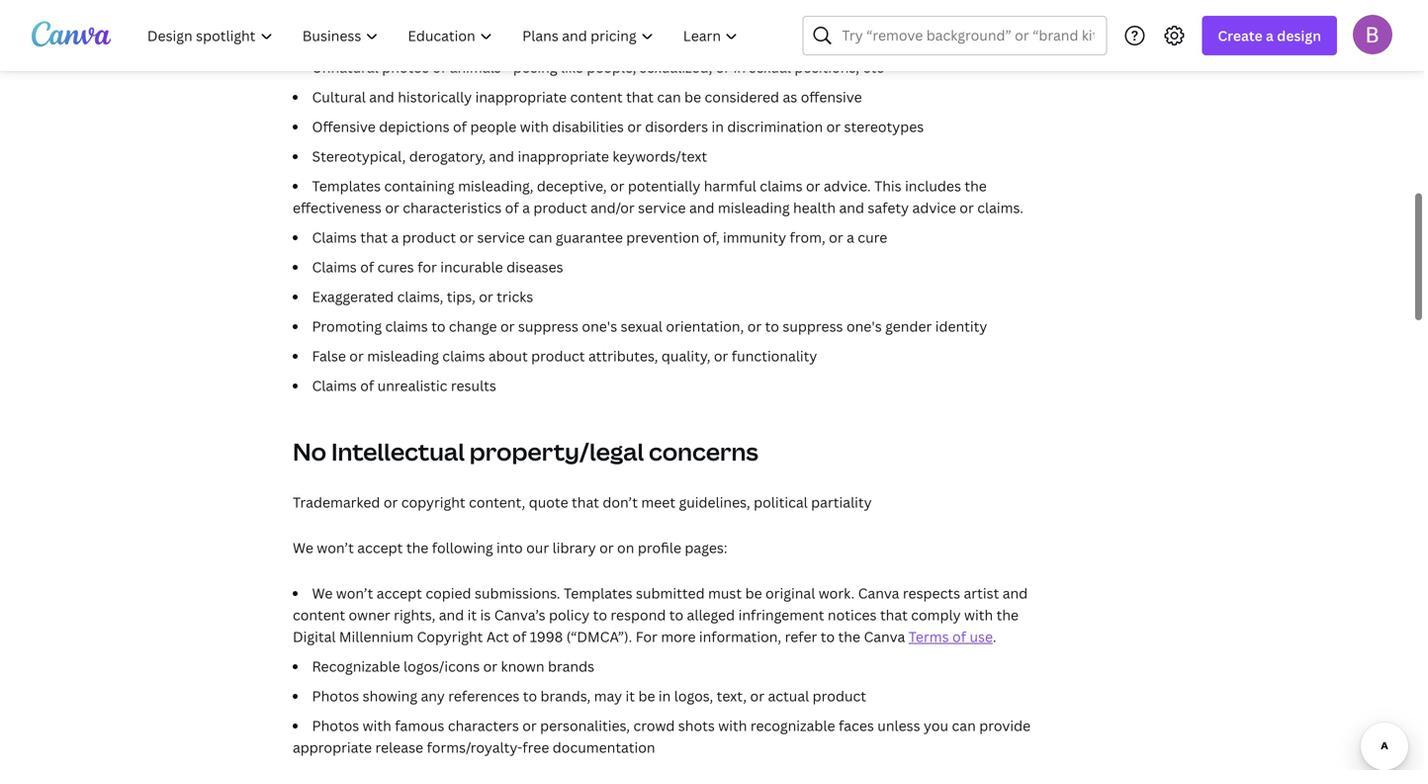 Task type: vqa. For each thing, say whether or not it's contained in the screenshot.
the Create a design dropdown button
yes



Task type: locate. For each thing, give the bounding box(es) containing it.
to
[[431, 317, 446, 336], [765, 317, 779, 336], [593, 606, 607, 625], [669, 606, 683, 625], [821, 627, 835, 646], [523, 687, 537, 706]]

2 vertical spatial be
[[638, 687, 655, 706]]

content
[[570, 88, 623, 106], [293, 606, 345, 625]]

bob builder image
[[1353, 15, 1392, 54]]

copied
[[426, 584, 471, 603]]

actual
[[768, 687, 809, 706]]

1 horizontal spatial misleading
[[718, 198, 790, 217]]

of up derogatory,
[[453, 117, 467, 136]]

the
[[965, 177, 987, 195], [406, 538, 429, 557], [996, 606, 1019, 625], [838, 627, 860, 646]]

logos,
[[674, 687, 713, 706]]

0 vertical spatial templates
[[312, 177, 381, 195]]

unless
[[877, 716, 920, 735]]

infringement
[[738, 606, 824, 625]]

3 claims from the top
[[312, 376, 357, 395]]

the down artist
[[996, 606, 1019, 625]]

or right text,
[[750, 687, 764, 706]]

trademarked
[[293, 493, 380, 512]]

in down 'considered'
[[712, 117, 724, 136]]

claims down the false
[[312, 376, 357, 395]]

offensive depictions of people with disabilities or disorders in discrimination or stereotypes
[[312, 117, 924, 136]]

product right about
[[531, 347, 585, 365]]

1 vertical spatial inappropriate
[[518, 147, 609, 166]]

inappropriate for historically
[[475, 88, 567, 106]]

notices
[[828, 606, 877, 625]]

accept for copied
[[377, 584, 422, 603]]

it left is
[[467, 606, 477, 625]]

1 horizontal spatial sexual
[[749, 58, 791, 77]]

with up use
[[964, 606, 993, 625]]

or up 'considered'
[[716, 58, 730, 77]]

recognizable
[[750, 716, 835, 735]]

0 vertical spatial can
[[657, 88, 681, 106]]

faces
[[839, 716, 874, 735]]

stereotypical,
[[312, 147, 406, 166]]

quality,
[[662, 347, 711, 365]]

shots
[[678, 716, 715, 735]]

0 horizontal spatial can
[[528, 228, 552, 247]]

a down misleading,
[[522, 198, 530, 217]]

logos/icons
[[404, 657, 480, 676]]

.
[[993, 627, 996, 646]]

with down text,
[[718, 716, 747, 735]]

the up claims. in the right of the page
[[965, 177, 987, 195]]

1 claims from the top
[[312, 228, 357, 247]]

0 vertical spatial photos
[[312, 687, 359, 706]]

claims up exaggerated
[[312, 258, 357, 276]]

service down potentially
[[638, 198, 686, 217]]

claims
[[760, 177, 803, 195], [385, 317, 428, 336], [442, 347, 485, 365]]

it right may
[[626, 687, 635, 706]]

can down sexualized, in the top of the page
[[657, 88, 681, 106]]

2 vertical spatial claims
[[312, 376, 357, 395]]

claims down claims,
[[385, 317, 428, 336]]

1 horizontal spatial service
[[638, 198, 686, 217]]

1 vertical spatial content
[[293, 606, 345, 625]]

1 vertical spatial accept
[[377, 584, 422, 603]]

claims that a product or service can guarantee prevention of, immunity from, or a cure
[[312, 228, 887, 247]]

accept for the
[[357, 538, 403, 557]]

1 vertical spatial can
[[528, 228, 552, 247]]

1 horizontal spatial one's
[[846, 317, 882, 336]]

canva up "notices" at right bottom
[[858, 584, 899, 603]]

2 horizontal spatial can
[[952, 716, 976, 735]]

0 vertical spatial it
[[467, 606, 477, 625]]

1 vertical spatial claims
[[385, 317, 428, 336]]

and up of,
[[689, 198, 714, 217]]

claims down 'change'
[[442, 347, 485, 365]]

content inside we won't accept copied submissions. templates submitted must be original work. canva respects artist and content owner rights, and it is canva's policy to respond to alleged infringement notices that comply with the digital millennium copyright act of 1998 ("dmca"). for more information, refer to the canva
[[293, 606, 345, 625]]

suppress up false or misleading claims about product attributes, quality, or functionality
[[518, 317, 579, 336]]

brands,
[[541, 687, 591, 706]]

1 vertical spatial in
[[712, 117, 724, 136]]

1 horizontal spatial can
[[657, 88, 681, 106]]

or up functionality
[[747, 317, 762, 336]]

guarantee
[[556, 228, 623, 247]]

cure
[[858, 228, 887, 247]]

create
[[1218, 26, 1263, 45]]

it
[[467, 606, 477, 625], [626, 687, 635, 706]]

content down the unnatural photos of animals - posing like people, sexualized, or in sexual positions, etc
[[570, 88, 623, 106]]

work.
[[819, 584, 855, 603]]

can up 'diseases'
[[528, 228, 552, 247]]

won't for we won't accept the following into our library or on profile pages:
[[317, 538, 354, 557]]

with inside we won't accept copied submissions. templates submitted must be original work. canva respects artist and content owner rights, and it is canva's policy to respond to alleged infringement notices that comply with the digital millennium copyright act of 1998 ("dmca"). for more information, refer to the canva
[[964, 606, 993, 625]]

in left logos,
[[659, 687, 671, 706]]

or up keywords/text in the top left of the page
[[627, 117, 642, 136]]

0 vertical spatial in
[[733, 58, 746, 77]]

1 vertical spatial templates
[[564, 584, 633, 603]]

0 horizontal spatial it
[[467, 606, 477, 625]]

Try "remove background" or "brand kit" search field
[[842, 17, 1094, 54]]

one's left gender
[[846, 317, 882, 336]]

0 vertical spatial we
[[293, 538, 313, 557]]

of
[[432, 58, 446, 77], [453, 117, 467, 136], [505, 198, 519, 217], [360, 258, 374, 276], [360, 376, 374, 395], [512, 627, 526, 646], [952, 627, 966, 646]]

historically
[[398, 88, 472, 106]]

1 horizontal spatial content
[[570, 88, 623, 106]]

a left design
[[1266, 26, 1274, 45]]

orientation,
[[666, 317, 744, 336]]

2 vertical spatial can
[[952, 716, 976, 735]]

canva
[[858, 584, 899, 603], [864, 627, 905, 646]]

won't down trademarked
[[317, 538, 354, 557]]

political
[[754, 493, 808, 512]]

0 vertical spatial misleading
[[718, 198, 790, 217]]

misleading up claims of unrealistic results
[[367, 347, 439, 365]]

product up faces
[[813, 687, 866, 706]]

or inside 'photos with famous characters or personalities, crowd shots with recognizable faces unless you can provide appropriate release forms/royalty-free documentation'
[[522, 716, 537, 735]]

copyright
[[401, 493, 465, 512]]

create a design button
[[1202, 16, 1337, 55]]

a inside templates containing misleading, deceptive, or potentially harmful claims or advice. this includes the effectiveness or characteristics of a product and/or service and misleading health and safety advice or claims.
[[522, 198, 530, 217]]

cures
[[377, 258, 414, 276]]

photos up appropriate
[[312, 716, 359, 735]]

or right tips,
[[479, 287, 493, 306]]

accept
[[357, 538, 403, 557], [377, 584, 422, 603]]

sexual up attributes,
[[621, 317, 663, 336]]

be right must
[[745, 584, 762, 603]]

be for in
[[638, 687, 655, 706]]

a left 'cure'
[[847, 228, 854, 247]]

of inside we won't accept copied submissions. templates submitted must be original work. canva respects artist and content owner rights, and it is canva's policy to respond to alleged infringement notices that comply with the digital millennium copyright act of 1998 ("dmca"). for more information, refer to the canva
[[512, 627, 526, 646]]

photos down recognizable
[[312, 687, 359, 706]]

inappropriate down -
[[475, 88, 567, 106]]

accept down trademarked
[[357, 538, 403, 557]]

in
[[733, 58, 746, 77], [712, 117, 724, 136], [659, 687, 671, 706]]

1 vertical spatial misleading
[[367, 347, 439, 365]]

can for be
[[657, 88, 681, 106]]

canva down "notices" at right bottom
[[864, 627, 905, 646]]

0 horizontal spatial misleading
[[367, 347, 439, 365]]

1 horizontal spatial templates
[[564, 584, 633, 603]]

from,
[[790, 228, 826, 247]]

photos for with
[[312, 716, 359, 735]]

functionality
[[732, 347, 817, 365]]

0 vertical spatial won't
[[317, 538, 354, 557]]

to up ("dmca").
[[593, 606, 607, 625]]

quote
[[529, 493, 568, 512]]

can
[[657, 88, 681, 106], [528, 228, 552, 247], [952, 716, 976, 735]]

1 horizontal spatial be
[[684, 88, 701, 106]]

with up stereotypical, derogatory, and inappropriate keywords/text
[[520, 117, 549, 136]]

templates up policy
[[564, 584, 633, 603]]

claims
[[312, 228, 357, 247], [312, 258, 357, 276], [312, 376, 357, 395]]

as
[[783, 88, 797, 106]]

identity
[[935, 317, 987, 336]]

1 horizontal spatial suppress
[[783, 317, 843, 336]]

0 vertical spatial claims
[[312, 228, 357, 247]]

that left don't
[[572, 493, 599, 512]]

prevention
[[626, 228, 699, 247]]

or down containing
[[385, 198, 399, 217]]

we won't accept the following into our library or on profile pages:
[[293, 538, 727, 557]]

of down misleading,
[[505, 198, 519, 217]]

1 horizontal spatial claims
[[442, 347, 485, 365]]

0 vertical spatial accept
[[357, 538, 403, 557]]

positions,
[[794, 58, 859, 77]]

information,
[[699, 627, 781, 646]]

2 claims from the top
[[312, 258, 357, 276]]

photos
[[312, 687, 359, 706], [312, 716, 359, 735]]

that right "notices" at right bottom
[[880, 606, 908, 625]]

0 vertical spatial be
[[684, 88, 701, 106]]

terms
[[909, 627, 949, 646]]

claims down effectiveness
[[312, 228, 357, 247]]

can for guarantee
[[528, 228, 552, 247]]

that up cures
[[360, 228, 388, 247]]

property/legal
[[470, 436, 644, 468]]

suppress up functionality
[[783, 317, 843, 336]]

we up digital
[[312, 584, 333, 603]]

templates inside templates containing misleading, deceptive, or potentially harmful claims or advice. this includes the effectiveness or characteristics of a product and/or service and misleading health and safety advice or claims.
[[312, 177, 381, 195]]

on
[[617, 538, 634, 557]]

won't up owner
[[336, 584, 373, 603]]

1 horizontal spatial it
[[626, 687, 635, 706]]

or up the references
[[483, 657, 498, 676]]

we down trademarked
[[293, 538, 313, 557]]

claims of cures for incurable diseases
[[312, 258, 563, 276]]

release
[[375, 738, 423, 757]]

you
[[924, 716, 948, 735]]

product
[[533, 198, 587, 217], [402, 228, 456, 247], [531, 347, 585, 365], [813, 687, 866, 706]]

with up release
[[363, 716, 391, 735]]

derogatory,
[[409, 147, 486, 166]]

or left copyright
[[384, 493, 398, 512]]

1 vertical spatial it
[[626, 687, 635, 706]]

be up disorders on the top of the page
[[684, 88, 701, 106]]

we for we won't accept copied submissions. templates submitted must be original work. canva respects artist and content owner rights, and it is canva's policy to respond to alleged infringement notices that comply with the digital millennium copyright act of 1998 ("dmca"). for more information, refer to the canva
[[312, 584, 333, 603]]

in up 'considered'
[[733, 58, 746, 77]]

1 vertical spatial canva
[[864, 627, 905, 646]]

use
[[970, 627, 993, 646]]

that
[[626, 88, 654, 106], [360, 228, 388, 247], [572, 493, 599, 512], [880, 606, 908, 625]]

claims up health
[[760, 177, 803, 195]]

product inside templates containing misleading, deceptive, or potentially harmful claims or advice. this includes the effectiveness or characteristics of a product and/or service and misleading health and safety advice or claims.
[[533, 198, 587, 217]]

advice.
[[824, 177, 871, 195]]

0 vertical spatial inappropriate
[[475, 88, 567, 106]]

0 horizontal spatial templates
[[312, 177, 381, 195]]

1 vertical spatial sexual
[[621, 317, 663, 336]]

2 horizontal spatial claims
[[760, 177, 803, 195]]

potentially
[[628, 177, 700, 195]]

0 horizontal spatial suppress
[[518, 317, 579, 336]]

2 photos from the top
[[312, 716, 359, 735]]

templates inside we won't accept copied submissions. templates submitted must be original work. canva respects artist and content owner rights, and it is canva's policy to respond to alleged infringement notices that comply with the digital millennium copyright act of 1998 ("dmca"). for more information, refer to the canva
[[564, 584, 633, 603]]

suppress
[[518, 317, 579, 336], [783, 317, 843, 336]]

harmful
[[704, 177, 756, 195]]

people,
[[587, 58, 636, 77]]

accept up rights,
[[377, 584, 422, 603]]

or right advice at right top
[[960, 198, 974, 217]]

1 vertical spatial service
[[477, 228, 525, 247]]

service up "incurable"
[[477, 228, 525, 247]]

one's up attributes,
[[582, 317, 617, 336]]

of right act
[[512, 627, 526, 646]]

won't inside we won't accept copied submissions. templates submitted must be original work. canva respects artist and content owner rights, and it is canva's policy to respond to alleged infringement notices that comply with the digital millennium copyright act of 1998 ("dmca"). for more information, refer to the canva
[[336, 584, 373, 603]]

be up crowd
[[638, 687, 655, 706]]

0 horizontal spatial one's
[[582, 317, 617, 336]]

photos
[[382, 58, 429, 77]]

be for original
[[745, 584, 762, 603]]

claims for claims of unrealistic results
[[312, 376, 357, 395]]

and up misleading,
[[489, 147, 514, 166]]

templates up effectiveness
[[312, 177, 381, 195]]

be inside we won't accept copied submissions. templates submitted must be original work. canva respects artist and content owner rights, and it is canva's policy to respond to alleged infringement notices that comply with the digital millennium copyright act of 1998 ("dmca"). for more information, refer to the canva
[[745, 584, 762, 603]]

0 horizontal spatial in
[[659, 687, 671, 706]]

1 vertical spatial photos
[[312, 716, 359, 735]]

claims inside templates containing misleading, deceptive, or potentially harmful claims or advice. this includes the effectiveness or characteristics of a product and/or service and misleading health and safety advice or claims.
[[760, 177, 803, 195]]

misleading up immunity
[[718, 198, 790, 217]]

a
[[1266, 26, 1274, 45], [522, 198, 530, 217], [391, 228, 399, 247], [847, 228, 854, 247]]

product up for
[[402, 228, 456, 247]]

2 one's from the left
[[846, 317, 882, 336]]

references
[[448, 687, 520, 706]]

attributes,
[[588, 347, 658, 365]]

unnatural
[[312, 58, 379, 77]]

product down deceptive,
[[533, 198, 587, 217]]

trademarked or copyright content, quote that don't meet guidelines, political partiality
[[293, 493, 872, 512]]

content up digital
[[293, 606, 345, 625]]

("dmca").
[[566, 627, 632, 646]]

sexual up the as
[[749, 58, 791, 77]]

and up copyright
[[439, 606, 464, 625]]

0 horizontal spatial be
[[638, 687, 655, 706]]

photos with famous characters or personalities, crowd shots with recognizable faces unless you can provide appropriate release forms/royalty-free documentation
[[293, 716, 1031, 757]]

0 vertical spatial claims
[[760, 177, 803, 195]]

1 vertical spatial we
[[312, 584, 333, 603]]

or up free at the left of the page
[[522, 716, 537, 735]]

1 vertical spatial claims
[[312, 258, 357, 276]]

terms of use link
[[909, 627, 993, 646]]

1 vertical spatial won't
[[336, 584, 373, 603]]

0 horizontal spatial content
[[293, 606, 345, 625]]

1 suppress from the left
[[518, 317, 579, 336]]

2 horizontal spatial be
[[745, 584, 762, 603]]

exaggerated
[[312, 287, 394, 306]]

0 vertical spatial canva
[[858, 584, 899, 603]]

sexualized,
[[640, 58, 712, 77]]

we inside we won't accept copied submissions. templates submitted must be original work. canva respects artist and content owner rights, and it is canva's policy to respond to alleged infringement notices that comply with the digital millennium copyright act of 1998 ("dmca"). for more information, refer to the canva
[[312, 584, 333, 603]]

1 photos from the top
[[312, 687, 359, 706]]

photos inside 'photos with famous characters or personalities, crowd shots with recognizable faces unless you can provide appropriate release forms/royalty-free documentation'
[[312, 716, 359, 735]]

or right from,
[[829, 228, 843, 247]]

0 horizontal spatial service
[[477, 228, 525, 247]]

inappropriate up deceptive,
[[518, 147, 609, 166]]

1 vertical spatial be
[[745, 584, 762, 603]]

the down "notices" at right bottom
[[838, 627, 860, 646]]

photos for showing
[[312, 687, 359, 706]]

alleged
[[687, 606, 735, 625]]

accept inside we won't accept copied submissions. templates submitted must be original work. canva respects artist and content owner rights, and it is canva's policy to respond to alleged infringement notices that comply with the digital millennium copyright act of 1998 ("dmca"). for more information, refer to the canva
[[377, 584, 422, 603]]

can right you at the bottom of page
[[952, 716, 976, 735]]

0 vertical spatial service
[[638, 198, 686, 217]]

misleading inside templates containing misleading, deceptive, or potentially harmful claims or advice. this includes the effectiveness or characteristics of a product and/or service and misleading health and safety advice or claims.
[[718, 198, 790, 217]]



Task type: describe. For each thing, give the bounding box(es) containing it.
of inside templates containing misleading, deceptive, or potentially harmful claims or advice. this includes the effectiveness or characteristics of a product and/or service and misleading health and safety advice or claims.
[[505, 198, 519, 217]]

0 horizontal spatial claims
[[385, 317, 428, 336]]

deceptive,
[[537, 177, 607, 195]]

false or misleading claims about product attributes, quality, or functionality
[[312, 347, 817, 365]]

recognizable
[[312, 657, 400, 676]]

or right the false
[[349, 347, 364, 365]]

or up health
[[806, 177, 820, 195]]

documentation
[[553, 738, 655, 757]]

templates containing misleading, deceptive, or potentially harmful claims or advice. this includes the effectiveness or characteristics of a product and/or service and misleading health and safety advice or claims.
[[293, 177, 1024, 217]]

2 suppress from the left
[[783, 317, 843, 336]]

a up cures
[[391, 228, 399, 247]]

gender
[[885, 317, 932, 336]]

for
[[417, 258, 437, 276]]

the left following
[[406, 538, 429, 557]]

profile
[[638, 538, 681, 557]]

to right refer
[[821, 627, 835, 646]]

stereotypes
[[844, 117, 924, 136]]

exaggerated claims, tips, or tricks
[[312, 287, 533, 306]]

showing
[[363, 687, 417, 706]]

known
[[501, 657, 544, 676]]

like
[[561, 58, 583, 77]]

policy
[[549, 606, 590, 625]]

-
[[504, 58, 510, 77]]

our
[[526, 538, 549, 557]]

to down exaggerated claims, tips, or tricks
[[431, 317, 446, 336]]

or down offensive
[[826, 117, 841, 136]]

keywords/text
[[612, 147, 707, 166]]

misleading,
[[458, 177, 533, 195]]

safety
[[868, 198, 909, 217]]

service inside templates containing misleading, deceptive, or potentially harmful claims or advice. this includes the effectiveness or characteristics of a product and/or service and misleading health and safety advice or claims.
[[638, 198, 686, 217]]

1 horizontal spatial in
[[712, 117, 724, 136]]

of up historically
[[432, 58, 446, 77]]

into
[[496, 538, 523, 557]]

crowd
[[633, 716, 675, 735]]

of left unrealistic
[[360, 376, 374, 395]]

design
[[1277, 26, 1321, 45]]

photos showing any references to brands, may it be in logos, text, or actual product
[[312, 687, 866, 706]]

famous
[[395, 716, 444, 735]]

or left on
[[599, 538, 614, 557]]

can inside 'photos with famous characters or personalities, crowd shots with recognizable faces unless you can provide appropriate release forms/royalty-free documentation'
[[952, 716, 976, 735]]

animals
[[450, 58, 501, 77]]

library
[[552, 538, 596, 557]]

etc
[[863, 58, 884, 77]]

for
[[636, 627, 658, 646]]

cultural
[[312, 88, 366, 106]]

intellectual
[[331, 436, 465, 468]]

1998
[[530, 627, 563, 646]]

disorders
[[645, 117, 708, 136]]

offensive
[[312, 117, 376, 136]]

stereotypical, derogatory, and inappropriate keywords/text
[[312, 147, 707, 166]]

original
[[765, 584, 815, 603]]

canva's
[[494, 606, 545, 625]]

depictions
[[379, 117, 450, 136]]

a inside dropdown button
[[1266, 26, 1274, 45]]

of left cures
[[360, 258, 374, 276]]

any
[[421, 687, 445, 706]]

claims for claims of cures for incurable diseases
[[312, 258, 357, 276]]

of left use
[[952, 627, 966, 646]]

respond
[[611, 606, 666, 625]]

must
[[708, 584, 742, 603]]

to down "known"
[[523, 687, 537, 706]]

or up and/or
[[610, 177, 624, 195]]

characteristics
[[403, 198, 502, 217]]

0 vertical spatial sexual
[[749, 58, 791, 77]]

don't
[[603, 493, 638, 512]]

and right artist
[[1003, 584, 1028, 603]]

and down advice.
[[839, 198, 864, 217]]

millennium
[[339, 627, 413, 646]]

promoting claims to change or suppress one's sexual orientation, or to suppress one's gender identity
[[312, 317, 987, 336]]

or up about
[[500, 317, 515, 336]]

posing
[[513, 58, 557, 77]]

brands
[[548, 657, 594, 676]]

pages:
[[685, 538, 727, 557]]

personalities,
[[540, 716, 630, 735]]

or up "incurable"
[[459, 228, 474, 247]]

it inside we won't accept copied submissions. templates submitted must be original work. canva respects artist and content owner rights, and it is canva's policy to respond to alleged infringement notices that comply with the digital millennium copyright act of 1998 ("dmca"). for more information, refer to the canva
[[467, 606, 477, 625]]

guidelines,
[[679, 493, 750, 512]]

to up more
[[669, 606, 683, 625]]

that inside we won't accept copied submissions. templates submitted must be original work. canva respects artist and content owner rights, and it is canva's policy to respond to alleged infringement notices that comply with the digital millennium copyright act of 1998 ("dmca"). for more information, refer to the canva
[[880, 606, 908, 625]]

tips,
[[447, 287, 475, 306]]

disabilities
[[552, 117, 624, 136]]

about
[[489, 347, 528, 365]]

digital
[[293, 627, 336, 646]]

results
[[451, 376, 496, 395]]

terms of use .
[[909, 627, 996, 646]]

following
[[432, 538, 493, 557]]

recognizable logos/icons or known brands
[[312, 657, 594, 676]]

inappropriate for and
[[518, 147, 609, 166]]

owner
[[349, 606, 390, 625]]

artist
[[964, 584, 999, 603]]

no
[[293, 436, 326, 468]]

claims for claims that a product or service can guarantee prevention of, immunity from, or a cure
[[312, 228, 357, 247]]

text,
[[717, 687, 747, 706]]

meet
[[641, 493, 676, 512]]

or down orientation,
[[714, 347, 728, 365]]

free
[[522, 738, 549, 757]]

submissions.
[[475, 584, 560, 603]]

won't for we won't accept copied submissions. templates submitted must be original work. canva respects artist and content owner rights, and it is canva's policy to respond to alleged infringement notices that comply with the digital millennium copyright act of 1998 ("dmca"). for more information, refer to the canva
[[336, 584, 373, 603]]

0 horizontal spatial sexual
[[621, 317, 663, 336]]

diseases
[[506, 258, 563, 276]]

more
[[661, 627, 696, 646]]

that up offensive depictions of people with disabilities or disorders in discrimination or stereotypes
[[626, 88, 654, 106]]

is
[[480, 606, 491, 625]]

copyright
[[417, 627, 483, 646]]

0 vertical spatial content
[[570, 88, 623, 106]]

1 one's from the left
[[582, 317, 617, 336]]

claims.
[[977, 198, 1024, 217]]

the inside templates containing misleading, deceptive, or potentially harmful claims or advice. this includes the effectiveness or characteristics of a product and/or service and misleading health and safety advice or claims.
[[965, 177, 987, 195]]

offensive
[[801, 88, 862, 106]]

and down photos
[[369, 88, 394, 106]]

2 vertical spatial in
[[659, 687, 671, 706]]

content,
[[469, 493, 525, 512]]

immunity
[[723, 228, 786, 247]]

we for we won't accept the following into our library or on profile pages:
[[293, 538, 313, 557]]

people
[[470, 117, 517, 136]]

cultural and historically inappropriate content that can be considered as offensive
[[312, 88, 862, 106]]

to up functionality
[[765, 317, 779, 336]]

containing
[[384, 177, 455, 195]]

2 vertical spatial claims
[[442, 347, 485, 365]]

2 horizontal spatial in
[[733, 58, 746, 77]]

tricks
[[497, 287, 533, 306]]

top level navigation element
[[134, 16, 755, 55]]



